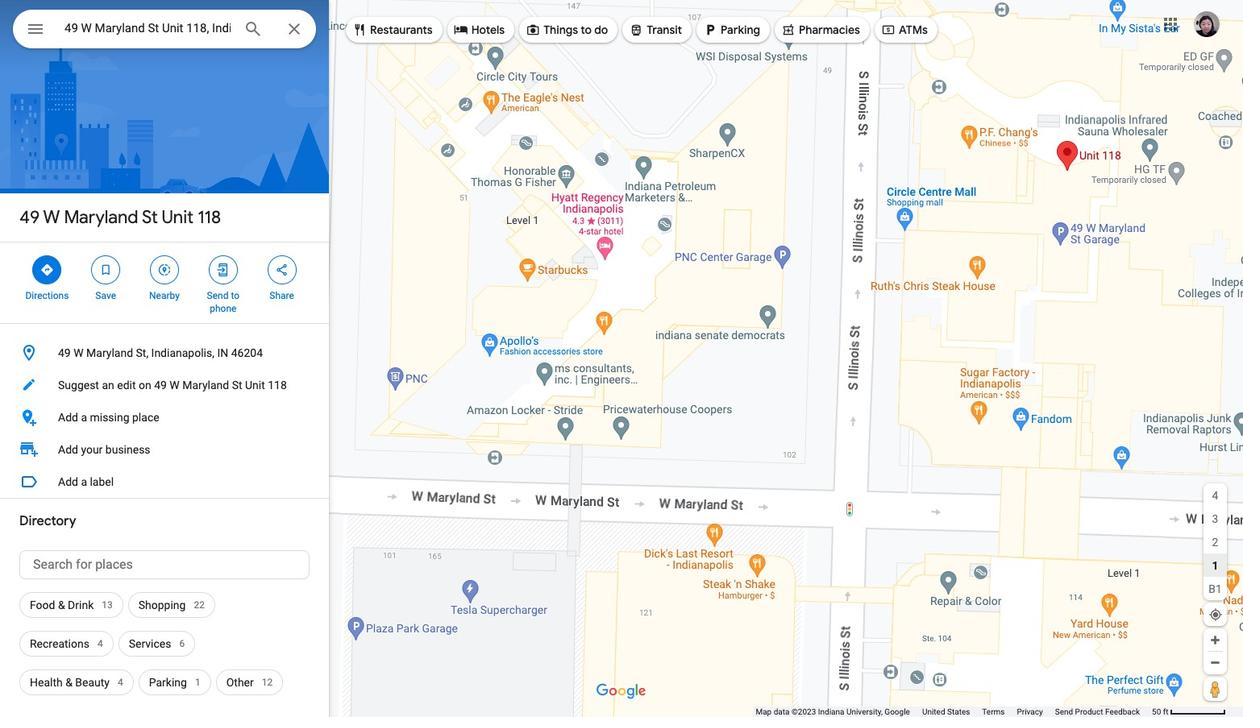 Task type: describe. For each thing, give the bounding box(es) containing it.
w for 49 w maryland st, indianapolis, in 46204
[[74, 347, 84, 360]]


[[216, 261, 230, 279]]

other 12
[[226, 676, 273, 689]]

add for add your business
[[58, 443, 78, 456]]

show your location image
[[1208, 608, 1223, 622]]

 parking
[[703, 21, 760, 39]]

health
[[30, 676, 63, 689]]


[[454, 21, 468, 39]]

united states button
[[922, 707, 970, 717]]


[[26, 18, 45, 40]]

 transit
[[629, 21, 682, 39]]

beauty
[[75, 676, 110, 689]]

privacy
[[1017, 708, 1043, 717]]

suggest
[[58, 379, 99, 392]]

b1 button
[[1204, 577, 1227, 601]]

services
[[129, 638, 171, 651]]

google maps element
[[0, 0, 1243, 717]]

on
[[139, 379, 151, 392]]


[[881, 21, 896, 39]]

footer inside google maps element
[[756, 707, 1152, 717]]

indiana
[[818, 708, 844, 717]]

do
[[594, 23, 608, 37]]

ft
[[1163, 708, 1168, 717]]

business
[[105, 443, 150, 456]]

add a label
[[58, 476, 114, 489]]

send for send to phone
[[207, 290, 228, 301]]

transit
[[647, 23, 682, 37]]

3
[[1212, 512, 1218, 525]]

2 vertical spatial 49
[[154, 379, 167, 392]]

terms
[[982, 708, 1005, 717]]

actions for 49 w maryland st unit 118 region
[[0, 243, 329, 323]]

add your business link
[[0, 434, 329, 466]]

recreations 4
[[30, 638, 103, 651]]

 atms
[[881, 21, 928, 39]]

send for send product feedback
[[1055, 708, 1073, 717]]

b1
[[1209, 582, 1222, 595]]

4 inside health & beauty 4
[[118, 677, 123, 688]]

 hotels
[[454, 21, 505, 39]]

add for add a label
[[58, 476, 78, 489]]

50
[[1152, 708, 1161, 717]]

1 button
[[1204, 554, 1227, 577]]

united
[[922, 708, 945, 717]]

google account: michele murakami  
(michele.murakami@adept.ai) image
[[1194, 11, 1220, 37]]

place
[[132, 411, 159, 424]]

a for missing
[[81, 411, 87, 424]]

 restaurants
[[352, 21, 433, 39]]

2 vertical spatial maryland
[[182, 379, 229, 392]]

food
[[30, 599, 55, 612]]

46204
[[231, 347, 263, 360]]

49 W Maryland St Unit 118, Indianapolis, IN 46204 field
[[13, 10, 316, 48]]

add a label button
[[0, 466, 329, 498]]

4 inside the recreations 4
[[97, 638, 103, 650]]

in
[[217, 347, 228, 360]]

an
[[102, 379, 114, 392]]

missing
[[90, 411, 129, 424]]

other
[[226, 676, 254, 689]]

 search field
[[13, 10, 316, 52]]

4 button
[[1204, 484, 1227, 507]]

add a missing place
[[58, 411, 159, 424]]

nearby
[[149, 290, 180, 301]]

data
[[774, 708, 790, 717]]

0 horizontal spatial st
[[142, 206, 158, 229]]

directory
[[19, 513, 76, 530]]


[[275, 261, 289, 279]]

things
[[543, 23, 578, 37]]

parking 1
[[149, 676, 200, 689]]

13
[[102, 600, 113, 611]]

0 vertical spatial 118
[[198, 206, 221, 229]]


[[781, 21, 796, 39]]

suggest an edit on 49 w maryland st unit 118
[[58, 379, 287, 392]]

& for beauty
[[65, 676, 72, 689]]

product
[[1075, 708, 1103, 717]]

feedback
[[1105, 708, 1140, 717]]

49 w maryland st unit 118 main content
[[0, 0, 329, 717]]

united states
[[922, 708, 970, 717]]

2
[[1212, 536, 1218, 549]]

show street view coverage image
[[1204, 677, 1227, 701]]

map
[[756, 708, 772, 717]]

to inside the send to phone
[[231, 290, 239, 301]]


[[526, 21, 540, 39]]

zoom in image
[[1209, 634, 1221, 647]]

add for add a missing place
[[58, 411, 78, 424]]



Task type: locate. For each thing, give the bounding box(es) containing it.
health & beauty 4
[[30, 676, 123, 689]]

©2023
[[792, 708, 816, 717]]

2 vertical spatial add
[[58, 476, 78, 489]]

1 left other at bottom
[[195, 677, 200, 688]]


[[629, 21, 644, 39]]

recreations
[[30, 638, 89, 651]]

send inside button
[[1055, 708, 1073, 717]]

send left product
[[1055, 708, 1073, 717]]

maryland down in
[[182, 379, 229, 392]]

1 horizontal spatial w
[[74, 347, 84, 360]]


[[352, 21, 367, 39]]

0 horizontal spatial 118
[[198, 206, 221, 229]]

1 horizontal spatial 49
[[58, 347, 71, 360]]

unit
[[162, 206, 194, 229], [245, 379, 265, 392]]

to
[[581, 23, 592, 37], [231, 290, 239, 301]]

w for 49 w maryland st unit 118
[[43, 206, 60, 229]]

save
[[95, 290, 116, 301]]

w right the on in the bottom of the page
[[170, 379, 180, 392]]

0 vertical spatial &
[[58, 599, 65, 612]]

0 vertical spatial st
[[142, 206, 158, 229]]

2 horizontal spatial 49
[[154, 379, 167, 392]]

hotels
[[471, 23, 505, 37]]

3 button
[[1204, 507, 1227, 530]]

add
[[58, 411, 78, 424], [58, 443, 78, 456], [58, 476, 78, 489]]

1 horizontal spatial &
[[65, 676, 72, 689]]

w up suggest at the bottom
[[74, 347, 84, 360]]

send up phone
[[207, 290, 228, 301]]

&
[[58, 599, 65, 612], [65, 676, 72, 689]]

22
[[194, 600, 205, 611]]

privacy button
[[1017, 707, 1043, 717]]

1 vertical spatial 4
[[97, 638, 103, 650]]

a for label
[[81, 476, 87, 489]]


[[157, 261, 172, 279]]

1 horizontal spatial send
[[1055, 708, 1073, 717]]

1 vertical spatial w
[[74, 347, 84, 360]]

shopping 22
[[138, 599, 205, 612]]

50 ft button
[[1152, 708, 1226, 717]]

118 inside button
[[268, 379, 287, 392]]

parking inside 49 w maryland st unit 118 main content
[[149, 676, 187, 689]]

states
[[947, 708, 970, 717]]

pharmacies
[[799, 23, 860, 37]]

None field
[[64, 19, 231, 38]]

49 for 49 w maryland st unit 118
[[19, 206, 40, 229]]

0 vertical spatial send
[[207, 290, 228, 301]]

services 6
[[129, 638, 185, 651]]

parking inside  parking
[[721, 23, 760, 37]]

drink
[[68, 599, 94, 612]]

 button
[[13, 10, 58, 52]]

parking
[[721, 23, 760, 37], [149, 676, 187, 689]]

st up 
[[142, 206, 158, 229]]

maryland
[[64, 206, 138, 229], [86, 347, 133, 360], [182, 379, 229, 392]]

send product feedback
[[1055, 708, 1140, 717]]

50 ft
[[1152, 708, 1168, 717]]

1 vertical spatial &
[[65, 676, 72, 689]]

atms
[[899, 23, 928, 37]]

add inside add a label button
[[58, 476, 78, 489]]

0 horizontal spatial &
[[58, 599, 65, 612]]

terms button
[[982, 707, 1005, 717]]

0 vertical spatial add
[[58, 411, 78, 424]]

 things to do
[[526, 21, 608, 39]]

restaurants
[[370, 23, 433, 37]]

st inside button
[[232, 379, 242, 392]]

footer containing map data ©2023 indiana university, google
[[756, 707, 1152, 717]]

0 vertical spatial 1
[[1212, 559, 1218, 572]]

49 w maryland st, indianapolis, in 46204 button
[[0, 337, 329, 369]]

maryland up 
[[64, 206, 138, 229]]

4 inside 4 3 2 1
[[1212, 489, 1218, 502]]

a left label
[[81, 476, 87, 489]]

1 vertical spatial send
[[1055, 708, 1073, 717]]

share
[[269, 290, 294, 301]]

2 horizontal spatial w
[[170, 379, 180, 392]]

49 up directions
[[19, 206, 40, 229]]

1 vertical spatial unit
[[245, 379, 265, 392]]

to inside  things to do
[[581, 23, 592, 37]]

1 vertical spatial maryland
[[86, 347, 133, 360]]

2 vertical spatial w
[[170, 379, 180, 392]]

zoom out image
[[1209, 657, 1221, 669]]

& right layers
[[65, 676, 72, 689]]

0 vertical spatial a
[[81, 411, 87, 424]]

2 a from the top
[[81, 476, 87, 489]]

none text field inside 49 w maryland st unit 118 main content
[[19, 551, 310, 580]]

add left label
[[58, 476, 78, 489]]

add inside add your business link
[[58, 443, 78, 456]]

unit up 
[[162, 206, 194, 229]]

1 up the b1
[[1212, 559, 1218, 572]]

1 vertical spatial st
[[232, 379, 242, 392]]

1 vertical spatial to
[[231, 290, 239, 301]]

parking down services 6 at the left
[[149, 676, 187, 689]]


[[40, 261, 54, 279]]

4
[[1212, 489, 1218, 502], [97, 638, 103, 650], [118, 677, 123, 688]]

suggest an edit on 49 w maryland st unit 118 button
[[0, 369, 329, 401]]

add a missing place button
[[0, 401, 329, 434]]

1 horizontal spatial parking
[[721, 23, 760, 37]]

49 up suggest at the bottom
[[58, 347, 71, 360]]

0 vertical spatial w
[[43, 206, 60, 229]]

4 right beauty
[[118, 677, 123, 688]]

49 for 49 w maryland st, indianapolis, in 46204
[[58, 347, 71, 360]]

0 horizontal spatial send
[[207, 290, 228, 301]]

1 add from the top
[[58, 411, 78, 424]]

0 horizontal spatial 49
[[19, 206, 40, 229]]

4 down "13" on the left of page
[[97, 638, 103, 650]]

add your business
[[58, 443, 150, 456]]

to left "do"
[[581, 23, 592, 37]]

None text field
[[19, 551, 310, 580]]


[[703, 21, 718, 39]]

4 up 3
[[1212, 489, 1218, 502]]

university,
[[846, 708, 883, 717]]

49 w maryland st, indianapolis, in 46204
[[58, 347, 263, 360]]

send inside the send to phone
[[207, 290, 228, 301]]

& right the food
[[58, 599, 65, 612]]

0 horizontal spatial 1
[[195, 677, 200, 688]]

label
[[90, 476, 114, 489]]

directions
[[25, 290, 69, 301]]

1 vertical spatial 118
[[268, 379, 287, 392]]

1 horizontal spatial unit
[[245, 379, 265, 392]]

0 horizontal spatial unit
[[162, 206, 194, 229]]

phone
[[210, 303, 236, 314]]

0 horizontal spatial parking
[[149, 676, 187, 689]]

your
[[81, 443, 103, 456]]

to up phone
[[231, 290, 239, 301]]

1 horizontal spatial 1
[[1212, 559, 1218, 572]]

1 vertical spatial 1
[[195, 677, 200, 688]]

49 right the on in the bottom of the page
[[154, 379, 167, 392]]

maryland up an at the left of page
[[86, 347, 133, 360]]

parking right 
[[721, 23, 760, 37]]

0 horizontal spatial w
[[43, 206, 60, 229]]

maryland for st
[[64, 206, 138, 229]]

2 add from the top
[[58, 443, 78, 456]]

1 horizontal spatial 118
[[268, 379, 287, 392]]

none field inside 49 w maryland st unit 118, indianapolis, in 46204 field
[[64, 19, 231, 38]]

add left your
[[58, 443, 78, 456]]

st,
[[136, 347, 148, 360]]

3 add from the top
[[58, 476, 78, 489]]

google
[[885, 708, 910, 717]]

1
[[1212, 559, 1218, 572], [195, 677, 200, 688]]

0 vertical spatial to
[[581, 23, 592, 37]]

footer
[[756, 707, 1152, 717]]

add down suggest at the bottom
[[58, 411, 78, 424]]

w
[[43, 206, 60, 229], [74, 347, 84, 360], [170, 379, 180, 392]]

indianapolis,
[[151, 347, 214, 360]]

4 3 2 1
[[1212, 489, 1218, 572]]

unit down 46204
[[245, 379, 265, 392]]

w up 
[[43, 206, 60, 229]]

12
[[262, 677, 273, 688]]

1 vertical spatial a
[[81, 476, 87, 489]]

& for drink
[[58, 599, 65, 612]]

0 vertical spatial unit
[[162, 206, 194, 229]]

0 horizontal spatial 4
[[97, 638, 103, 650]]

2 vertical spatial 4
[[118, 677, 123, 688]]

49 w maryland st unit 118
[[19, 206, 221, 229]]

st down 46204
[[232, 379, 242, 392]]

maryland for st,
[[86, 347, 133, 360]]

add inside add a missing place button
[[58, 411, 78, 424]]

1 vertical spatial parking
[[149, 676, 187, 689]]

1 vertical spatial 49
[[58, 347, 71, 360]]

1 horizontal spatial to
[[581, 23, 592, 37]]

0 vertical spatial maryland
[[64, 206, 138, 229]]


[[98, 261, 113, 279]]

0 vertical spatial 4
[[1212, 489, 1218, 502]]

1 horizontal spatial 4
[[118, 677, 123, 688]]

2 horizontal spatial 4
[[1212, 489, 1218, 502]]

1 a from the top
[[81, 411, 87, 424]]

a left missing
[[81, 411, 87, 424]]

6
[[179, 638, 185, 650]]

send
[[207, 290, 228, 301], [1055, 708, 1073, 717]]

send to phone
[[207, 290, 239, 314]]

 pharmacies
[[781, 21, 860, 39]]

0 vertical spatial parking
[[721, 23, 760, 37]]

0 horizontal spatial to
[[231, 290, 239, 301]]

1 vertical spatial add
[[58, 443, 78, 456]]

send product feedback button
[[1055, 707, 1140, 717]]

map data ©2023 indiana university, google
[[756, 708, 910, 717]]

unit inside suggest an edit on 49 w maryland st unit 118 button
[[245, 379, 265, 392]]

edit
[[117, 379, 136, 392]]

49
[[19, 206, 40, 229], [58, 347, 71, 360], [154, 379, 167, 392]]

food & drink 13
[[30, 599, 113, 612]]

1 horizontal spatial st
[[232, 379, 242, 392]]

layers
[[39, 683, 65, 694]]

1 inside parking 1
[[195, 677, 200, 688]]

0 vertical spatial 49
[[19, 206, 40, 229]]

118
[[198, 206, 221, 229], [268, 379, 287, 392]]

2 button
[[1204, 530, 1227, 554]]



Task type: vqa. For each thing, say whether or not it's contained in the screenshot.


